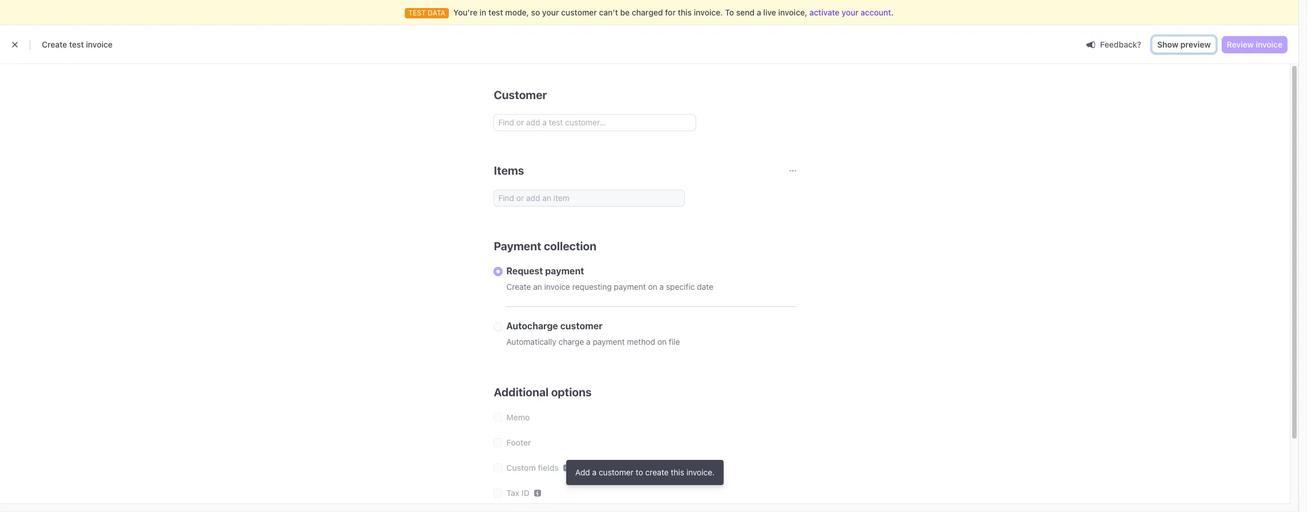 Task type: vqa. For each thing, say whether or not it's contained in the screenshot.
Add Email "image"
no



Task type: describe. For each thing, give the bounding box(es) containing it.
charge
[[559, 337, 584, 347]]

footer
[[507, 438, 531, 447]]

Find or add a test customer… text field
[[494, 115, 696, 131]]

invoice inside "request payment create an invoice requesting payment on a specific date"
[[545, 282, 570, 292]]

a inside autocharge customer automatically charge a payment method on file
[[587, 337, 591, 347]]

fields
[[538, 463, 559, 473]]

feedback?
[[1101, 39, 1142, 49]]

on for payment
[[648, 282, 658, 292]]

invoice inside review invoice button
[[1257, 40, 1283, 49]]

tax id
[[507, 488, 530, 498]]

0 vertical spatial customer
[[561, 7, 597, 17]]

.
[[892, 7, 894, 17]]

payment inside autocharge customer automatically charge a payment method on file
[[593, 337, 625, 347]]

add
[[576, 467, 590, 477]]

custom
[[507, 463, 536, 473]]

create inside "request payment create an invoice requesting payment on a specific date"
[[507, 282, 531, 292]]

date
[[697, 282, 714, 292]]

autocharge
[[507, 321, 558, 331]]

specific
[[666, 282, 695, 292]]

0 horizontal spatial invoice
[[86, 40, 113, 49]]

show preview
[[1158, 40, 1211, 49]]

review invoice button
[[1223, 37, 1288, 53]]

memo
[[507, 412, 530, 422]]

tax
[[507, 488, 520, 498]]

items
[[494, 164, 524, 177]]

2 your from the left
[[842, 7, 859, 17]]

show preview button
[[1153, 37, 1216, 53]]

be
[[621, 7, 630, 17]]

1 vertical spatial this
[[671, 467, 685, 477]]

0 horizontal spatial create
[[42, 40, 67, 49]]

1 your from the left
[[542, 7, 559, 17]]

create test invoice
[[42, 40, 113, 49]]

activate
[[810, 7, 840, 17]]

custom fields
[[507, 463, 559, 473]]

add a customer to create this invoice.
[[576, 467, 715, 477]]

customer
[[494, 88, 547, 101]]



Task type: locate. For each thing, give the bounding box(es) containing it.
1 horizontal spatial test
[[489, 7, 503, 17]]

you're in test mode, so your customer can't be charged for this invoice. to send a live invoice, activate your account .
[[454, 7, 894, 17]]

activate your account link
[[810, 7, 892, 18]]

collection
[[544, 239, 597, 253]]

your right so
[[542, 7, 559, 17]]

your
[[542, 7, 559, 17], [842, 7, 859, 17]]

this right for
[[678, 7, 692, 17]]

review invoice
[[1228, 40, 1283, 49]]

an
[[533, 282, 542, 292]]

customer left the to
[[599, 467, 634, 477]]

on inside autocharge customer automatically charge a payment method on file
[[658, 337, 667, 347]]

Find or add an item text field
[[494, 190, 684, 206]]

file
[[669, 337, 680, 347]]

0 horizontal spatial test
[[69, 40, 84, 49]]

test
[[489, 7, 503, 17], [69, 40, 84, 49]]

invoice.
[[694, 7, 723, 17], [687, 467, 715, 477]]

options
[[551, 386, 592, 399]]

mode,
[[505, 7, 529, 17]]

you're
[[454, 7, 478, 17]]

2 horizontal spatial invoice
[[1257, 40, 1283, 49]]

on left specific
[[648, 282, 658, 292]]

invoice. right create
[[687, 467, 715, 477]]

this
[[678, 7, 692, 17], [671, 467, 685, 477]]

charged
[[632, 7, 663, 17]]

payment
[[545, 266, 584, 276], [614, 282, 646, 292], [593, 337, 625, 347]]

preview
[[1181, 40, 1211, 49]]

payment left method
[[593, 337, 625, 347]]

payment
[[494, 239, 542, 253]]

review
[[1228, 40, 1254, 49]]

a right charge
[[587, 337, 591, 347]]

a inside "request payment create an invoice requesting payment on a specific date"
[[660, 282, 664, 292]]

a right add
[[593, 467, 597, 477]]

customer
[[561, 7, 597, 17], [561, 321, 603, 331], [599, 467, 634, 477]]

for
[[665, 7, 676, 17]]

on inside "request payment create an invoice requesting payment on a specific date"
[[648, 282, 658, 292]]

can't
[[599, 7, 618, 17]]

a left live
[[757, 7, 762, 17]]

to
[[636, 467, 644, 477]]

id
[[522, 488, 530, 498]]

payment down collection
[[545, 266, 584, 276]]

feedback? button
[[1082, 36, 1146, 52]]

1 vertical spatial test
[[69, 40, 84, 49]]

additional
[[494, 386, 549, 399]]

invoice. left to
[[694, 7, 723, 17]]

0 vertical spatial on
[[648, 282, 658, 292]]

payment right requesting
[[614, 282, 646, 292]]

1 vertical spatial payment
[[614, 282, 646, 292]]

live
[[764, 7, 777, 17]]

payment collection
[[494, 239, 597, 253]]

to
[[725, 7, 734, 17]]

send
[[737, 7, 755, 17]]

customer up charge
[[561, 321, 603, 331]]

invoice,
[[779, 7, 808, 17]]

request
[[507, 266, 543, 276]]

0 vertical spatial this
[[678, 7, 692, 17]]

a
[[757, 7, 762, 17], [660, 282, 664, 292], [587, 337, 591, 347], [593, 467, 597, 477]]

1 horizontal spatial create
[[507, 282, 531, 292]]

0 horizontal spatial your
[[542, 7, 559, 17]]

0 vertical spatial invoice.
[[694, 7, 723, 17]]

1 horizontal spatial invoice
[[545, 282, 570, 292]]

additional options
[[494, 386, 592, 399]]

requesting
[[573, 282, 612, 292]]

method
[[627, 337, 656, 347]]

1 horizontal spatial your
[[842, 7, 859, 17]]

create
[[646, 467, 669, 477]]

request payment create an invoice requesting payment on a specific date
[[507, 266, 714, 292]]

autocharge customer automatically charge a payment method on file
[[507, 321, 680, 347]]

on
[[648, 282, 658, 292], [658, 337, 667, 347]]

automatically
[[507, 337, 557, 347]]

invoice
[[86, 40, 113, 49], [1257, 40, 1283, 49], [545, 282, 570, 292]]

so
[[531, 7, 540, 17]]

on for customer
[[658, 337, 667, 347]]

this right create
[[671, 467, 685, 477]]

email
[[1284, 113, 1305, 123]]

account
[[861, 7, 892, 17]]

1 vertical spatial create
[[507, 282, 531, 292]]

0 vertical spatial test
[[489, 7, 503, 17]]

a left specific
[[660, 282, 664, 292]]

on left file
[[658, 337, 667, 347]]

1 vertical spatial invoice.
[[687, 467, 715, 477]]

1 vertical spatial customer
[[561, 321, 603, 331]]

customer inside autocharge customer automatically charge a payment method on file
[[561, 321, 603, 331]]

your right 'activate'
[[842, 7, 859, 17]]

2 vertical spatial payment
[[593, 337, 625, 347]]

customer left the can't
[[561, 7, 597, 17]]

show
[[1158, 40, 1179, 49]]

create
[[42, 40, 67, 49], [507, 282, 531, 292]]

0 vertical spatial create
[[42, 40, 67, 49]]

0 vertical spatial payment
[[545, 266, 584, 276]]

1 vertical spatial on
[[658, 337, 667, 347]]

in
[[480, 7, 487, 17]]

2 vertical spatial customer
[[599, 467, 634, 477]]



